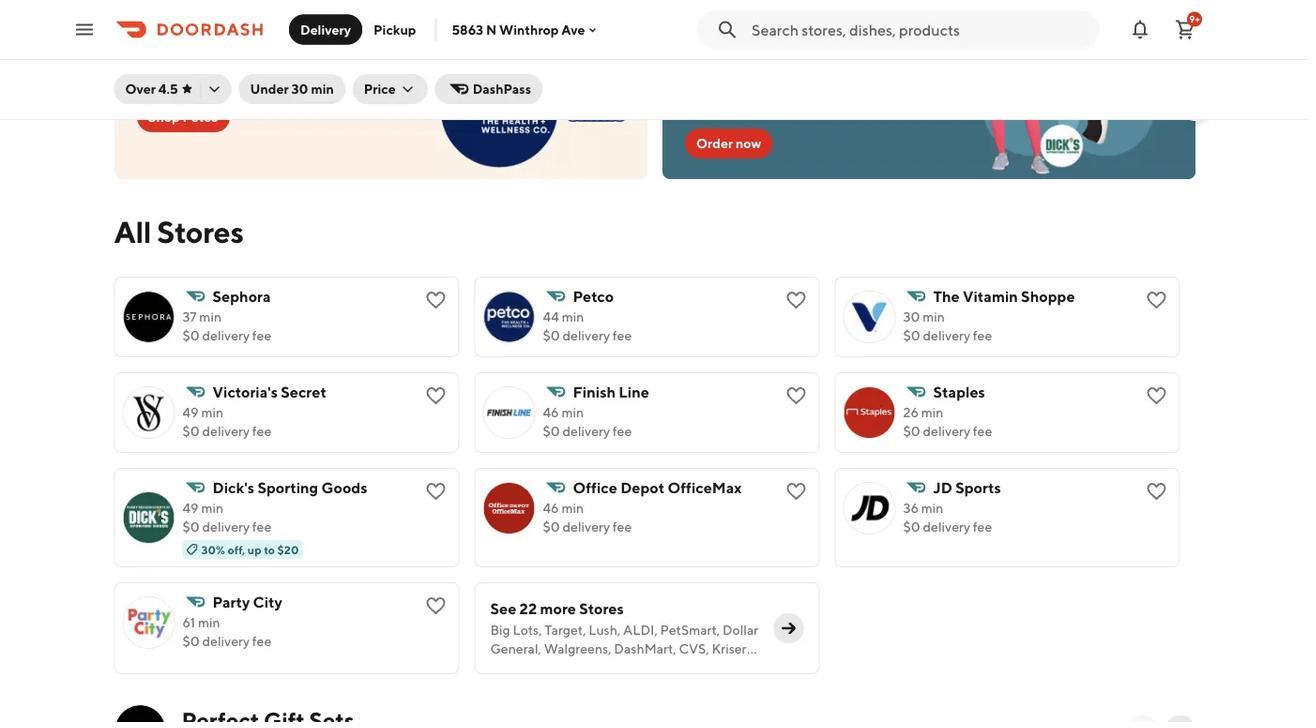 Task type: vqa. For each thing, say whether or not it's contained in the screenshot.
Depot
yes



Task type: locate. For each thing, give the bounding box(es) containing it.
delivery up off,
[[202, 520, 250, 535]]

49
[[183, 405, 199, 420], [183, 501, 199, 516]]

$0 inside 44 min $0 delivery fee
[[543, 328, 560, 344]]

fee for dick's sporting goods
[[252, 520, 272, 535]]

more inside the see 22 more stores big lots, target, lush, aldi, petsmart, dollar general, walgreens, dashmart, cvs, kriser's natural pet
[[540, 600, 576, 618]]

1 vertical spatial stores
[[579, 600, 624, 618]]

click to add this store to your saved list image
[[785, 289, 808, 312], [1146, 289, 1168, 312], [785, 481, 808, 503], [1146, 481, 1168, 503], [425, 595, 447, 618]]

46
[[543, 405, 559, 420], [543, 501, 559, 516]]

30% left off
[[864, 46, 904, 68]]

2 46 from the top
[[543, 501, 559, 516]]

46 min $0 delivery fee down finish
[[543, 405, 632, 439]]

fee down the finish line
[[613, 424, 632, 439]]

4.5
[[158, 81, 178, 97]]

lower
[[360, 46, 408, 68]]

cvs,
[[679, 642, 709, 657]]

1 horizontal spatial 30%
[[864, 46, 904, 68]]

min right 26 on the right bottom of the page
[[921, 405, 944, 420]]

min down finish
[[562, 405, 584, 420]]

over 4.5 button
[[114, 74, 231, 104]]

min for party city
[[198, 615, 220, 631]]

delivery down finish
[[563, 424, 610, 439]]

min
[[311, 81, 334, 97], [199, 309, 222, 325], [562, 309, 584, 325], [923, 309, 945, 325], [201, 405, 223, 420], [562, 405, 584, 420], [921, 405, 944, 420], [201, 501, 223, 516], [562, 501, 584, 516], [922, 501, 944, 516], [198, 615, 220, 631]]

up
[[248, 543, 262, 557]]

min for petco
[[562, 309, 584, 325]]

0 horizontal spatial petco
[[182, 109, 218, 125]]

0 vertical spatial 46 min $0 delivery fee
[[543, 405, 632, 439]]

petco right shop
[[182, 109, 218, 125]]

click to add this store to your saved list image for petco
[[785, 289, 808, 312]]

more up target,
[[540, 600, 576, 618]]

prices
[[137, 69, 189, 91]]

min inside 44 min $0 delivery fee
[[562, 309, 584, 325]]

fee down staples
[[973, 424, 992, 439]]

fee inside 37 min $0 delivery fee
[[252, 328, 272, 344]]

1 vertical spatial 46
[[543, 501, 559, 516]]

fee inside '26 min $0 delivery fee'
[[973, 424, 992, 439]]

get
[[831, 46, 860, 68]]

delivery down "the"
[[923, 328, 971, 344]]

fee down vitamin
[[973, 328, 992, 344]]

pickup button
[[362, 15, 427, 45]]

petco up 44 min $0 delivery fee
[[573, 288, 614, 306]]

fee down depot
[[613, 520, 632, 535]]

1 vertical spatial 49
[[183, 501, 199, 516]]

all stores
[[114, 214, 244, 249]]

fee for office depot officemax
[[613, 520, 632, 535]]

min down "the"
[[923, 309, 945, 325]]

49 min $0 delivery fee for dick's sporting goods
[[183, 501, 272, 535]]

1 46 from the top
[[543, 405, 559, 420]]

delivery for finish line
[[563, 424, 610, 439]]

min inside 36 min $0 delivery fee
[[922, 501, 944, 516]]

0 vertical spatial stores
[[157, 214, 244, 249]]

min right '37'
[[199, 309, 222, 325]]

$0 inside 36 min $0 delivery fee
[[903, 520, 921, 535]]

party city
[[213, 594, 282, 612]]

petco
[[182, 109, 218, 125], [573, 288, 614, 306]]

and
[[794, 46, 827, 68]]

1 horizontal spatial 30
[[903, 309, 920, 325]]

min down victoria's
[[201, 405, 223, 420]]

min right the 44
[[562, 309, 584, 325]]

fee inside 36 min $0 delivery fee
[[973, 520, 992, 535]]

1 vertical spatial more
[[540, 600, 576, 618]]

click to add this store to your saved list image
[[425, 289, 447, 312], [425, 385, 447, 407], [785, 385, 808, 407], [1146, 385, 1168, 407], [425, 481, 447, 503]]

delivery for petco
[[563, 328, 610, 344]]

(max
[[779, 69, 822, 91]]

click to add this store to your saved list image for the vitamin shoppe
[[1146, 289, 1168, 312]]

0 horizontal spatial stores
[[157, 214, 244, 249]]

$0 inside 37 min $0 delivery fee
[[183, 328, 200, 344]]

petsmart,
[[660, 623, 720, 638]]

delivery down jd
[[923, 520, 971, 535]]

$0 for victoria's secret
[[183, 424, 200, 439]]

fee inside 44 min $0 delivery fee
[[613, 328, 632, 344]]

30% inside spend $20+ and get 30% off your order (max $20)
[[864, 46, 904, 68]]

min inside 61 min $0 delivery fee
[[198, 615, 220, 631]]

stores right all
[[157, 214, 244, 249]]

notification bell image
[[1129, 18, 1152, 41]]

fee down victoria's secret
[[252, 424, 272, 439]]

delivery for sephora
[[202, 328, 250, 344]]

61
[[183, 615, 195, 631]]

dollar
[[723, 623, 759, 638]]

1 vertical spatial petco
[[573, 288, 614, 306]]

order now
[[696, 136, 761, 151]]

min right 36
[[922, 501, 944, 516]]

$0 for party city
[[183, 634, 200, 650]]

min inside button
[[311, 81, 334, 97]]

spend $20+ and get 30% off your order (max $20)
[[685, 46, 932, 91]]

min inside 30 min $0 delivery fee
[[923, 309, 945, 325]]

delivery inside '26 min $0 delivery fee'
[[923, 424, 971, 439]]

1 vertical spatial 46 min $0 delivery fee
[[543, 501, 632, 535]]

2 49 min $0 delivery fee from the top
[[183, 501, 272, 535]]

see
[[490, 600, 517, 618]]

min for dick's sporting goods
[[201, 501, 223, 516]]

more up petco! on the left of the page
[[228, 46, 274, 68]]

$0 for staples
[[903, 424, 921, 439]]

click to add this store to your saved list image for jd sports
[[1146, 481, 1168, 503]]

49 min $0 delivery fee down dick's
[[183, 501, 272, 535]]

save
[[137, 46, 178, 68]]

dick's sporting goods
[[213, 479, 368, 497]]

36 min $0 delivery fee
[[903, 501, 992, 535]]

n
[[486, 22, 497, 37]]

1 49 min $0 delivery fee from the top
[[183, 405, 272, 439]]

target,
[[545, 623, 586, 638]]

dashpass button
[[435, 74, 543, 104]]

min right '61'
[[198, 615, 220, 631]]

delivery down staples
[[923, 424, 971, 439]]

stores up lush,
[[579, 600, 624, 618]]

0 vertical spatial more
[[228, 46, 274, 68]]

min for staples
[[921, 405, 944, 420]]

0 vertical spatial 46
[[543, 405, 559, 420]]

stores
[[157, 214, 244, 249], [579, 600, 624, 618]]

delivery down the office on the bottom of the page
[[563, 520, 610, 535]]

$0 for petco
[[543, 328, 560, 344]]

fee inside 30 min $0 delivery fee
[[973, 328, 992, 344]]

delivery down victoria's
[[202, 424, 250, 439]]

stores inside the see 22 more stores big lots, target, lush, aldi, petsmart, dollar general, walgreens, dashmart, cvs, kriser's natural pet
[[579, 600, 624, 618]]

min down dick's
[[201, 501, 223, 516]]

delivery inside 44 min $0 delivery fee
[[563, 328, 610, 344]]

general,
[[490, 642, 541, 657]]

office
[[573, 479, 617, 497]]

delivery down party
[[202, 634, 250, 650]]

0 horizontal spatial more
[[228, 46, 274, 68]]

shop
[[148, 109, 179, 125]]

fee up the up
[[252, 520, 272, 535]]

dashmart,
[[614, 642, 676, 657]]

more
[[228, 46, 274, 68], [540, 600, 576, 618]]

49 min $0 delivery fee down victoria's
[[183, 405, 272, 439]]

finish
[[573, 383, 616, 401]]

with
[[277, 46, 316, 68]]

30% left off,
[[201, 543, 225, 557]]

0 vertical spatial 30
[[291, 81, 308, 97]]

now
[[735, 136, 761, 151]]

1 vertical spatial 30
[[903, 309, 920, 325]]

delivery inside 61 min $0 delivery fee
[[202, 634, 250, 650]]

0 horizontal spatial 30%
[[201, 543, 225, 557]]

min inside 37 min $0 delivery fee
[[199, 309, 222, 325]]

0 vertical spatial 49 min $0 delivery fee
[[183, 405, 272, 439]]

delivery down sephora
[[202, 328, 250, 344]]

0 vertical spatial petco
[[182, 109, 218, 125]]

delivery inside 37 min $0 delivery fee
[[202, 328, 250, 344]]

$0
[[183, 328, 200, 344], [543, 328, 560, 344], [903, 328, 921, 344], [183, 424, 200, 439], [543, 424, 560, 439], [903, 424, 921, 439], [183, 520, 200, 535], [543, 520, 560, 535], [903, 520, 921, 535], [183, 634, 200, 650]]

0 horizontal spatial 30
[[291, 81, 308, 97]]

46 min $0 delivery fee
[[543, 405, 632, 439], [543, 501, 632, 535]]

delivery
[[202, 328, 250, 344], [563, 328, 610, 344], [923, 328, 971, 344], [202, 424, 250, 439], [563, 424, 610, 439], [923, 424, 971, 439], [202, 520, 250, 535], [563, 520, 610, 535], [923, 520, 971, 535], [202, 634, 250, 650]]

fee up the finish line
[[613, 328, 632, 344]]

delivery inside 30 min $0 delivery fee
[[923, 328, 971, 344]]

sephora
[[213, 288, 271, 306]]

$0 inside 61 min $0 delivery fee
[[183, 634, 200, 650]]

sporting
[[258, 479, 318, 497]]

delivery inside 36 min $0 delivery fee
[[923, 520, 971, 535]]

1 vertical spatial 49 min $0 delivery fee
[[183, 501, 272, 535]]

fee down the sports
[[973, 520, 992, 535]]

fee inside 61 min $0 delivery fee
[[252, 634, 272, 650]]

more inside the save even more with new lower prices at petco!
[[228, 46, 274, 68]]

2 49 from the top
[[183, 501, 199, 516]]

1 49 from the top
[[183, 405, 199, 420]]

depot
[[621, 479, 665, 497]]

delivery up finish
[[563, 328, 610, 344]]

46 min $0 delivery fee down the office on the bottom of the page
[[543, 501, 632, 535]]

sports
[[956, 479, 1001, 497]]

min down the "new"
[[311, 81, 334, 97]]

fee for the vitamin shoppe
[[973, 328, 992, 344]]

1 46 min $0 delivery fee from the top
[[543, 405, 632, 439]]

1 horizontal spatial more
[[540, 600, 576, 618]]

30%
[[864, 46, 904, 68], [201, 543, 225, 557]]

fee down sephora
[[252, 328, 272, 344]]

2 46 min $0 delivery fee from the top
[[543, 501, 632, 535]]

min down the office on the bottom of the page
[[562, 501, 584, 516]]

under 30 min button
[[239, 74, 345, 104]]

0 vertical spatial 49
[[183, 405, 199, 420]]

min for victoria's secret
[[201, 405, 223, 420]]

36
[[903, 501, 919, 516]]

30
[[291, 81, 308, 97], [903, 309, 920, 325]]

click to add this store to your saved list image for staples
[[1146, 385, 1168, 407]]

delivery for dick's sporting goods
[[202, 520, 250, 535]]

click to add this store to your saved list image for party city
[[425, 595, 447, 618]]

$0 inside '26 min $0 delivery fee'
[[903, 424, 921, 439]]

delivery
[[300, 22, 351, 37]]

min inside '26 min $0 delivery fee'
[[921, 405, 944, 420]]

30 inside 30 min $0 delivery fee
[[903, 309, 920, 325]]

fee for victoria's secret
[[252, 424, 272, 439]]

new
[[320, 46, 356, 68]]

fee down city
[[252, 634, 272, 650]]

26
[[903, 405, 919, 420]]

9+
[[1190, 14, 1200, 24]]

49 min $0 delivery fee
[[183, 405, 272, 439], [183, 501, 272, 535]]

see all image
[[780, 619, 798, 638]]

0 vertical spatial 30%
[[864, 46, 904, 68]]

$0 inside 30 min $0 delivery fee
[[903, 328, 921, 344]]

1 horizontal spatial stores
[[579, 600, 624, 618]]



Task type: describe. For each thing, give the bounding box(es) containing it.
$20
[[277, 543, 299, 557]]

officemax
[[668, 479, 742, 497]]

petco!
[[215, 69, 272, 91]]

under 30 min
[[250, 81, 334, 97]]

secret
[[281, 383, 327, 401]]

$0 for the vitamin shoppe
[[903, 328, 921, 344]]

fee for petco
[[613, 328, 632, 344]]

pet
[[538, 660, 559, 676]]

46 min $0 delivery fee for office depot officemax
[[543, 501, 632, 535]]

all
[[114, 214, 151, 249]]

to
[[264, 543, 275, 557]]

finish line
[[573, 383, 649, 401]]

even
[[182, 46, 225, 68]]

30% off, up to $20
[[201, 543, 299, 557]]

delivery for jd sports
[[923, 520, 971, 535]]

1 vertical spatial 30%
[[201, 543, 225, 557]]

$20+
[[745, 46, 790, 68]]

at
[[193, 69, 211, 91]]

walgreens,
[[544, 642, 612, 657]]

min for jd sports
[[922, 501, 944, 516]]

5863
[[452, 22, 483, 37]]

1 horizontal spatial petco
[[573, 288, 614, 306]]

$0 for dick's sporting goods
[[183, 520, 200, 535]]

fee for sephora
[[252, 328, 272, 344]]

49 for victoria's secret
[[183, 405, 199, 420]]

$0 for jd sports
[[903, 520, 921, 535]]

26 min $0 delivery fee
[[903, 405, 992, 439]]

winthrop
[[499, 22, 559, 37]]

$0 for sephora
[[183, 328, 200, 344]]

min for sephora
[[199, 309, 222, 325]]

victoria's secret
[[213, 383, 327, 401]]

order now button
[[685, 129, 772, 159]]

49 min $0 delivery fee for victoria's secret
[[183, 405, 272, 439]]

aldi,
[[623, 623, 658, 638]]

shoppe
[[1021, 288, 1075, 306]]

vitamin
[[963, 288, 1018, 306]]

open menu image
[[73, 18, 96, 41]]

dashpass
[[473, 81, 531, 97]]

dick's
[[213, 479, 254, 497]]

under
[[250, 81, 289, 97]]

spend
[[685, 46, 741, 68]]

the
[[933, 288, 960, 306]]

jd sports
[[933, 479, 1001, 497]]

22
[[520, 600, 537, 618]]

city
[[253, 594, 282, 612]]

see 22 more stores big lots, target, lush, aldi, petsmart, dollar general, walgreens, dashmart, cvs, kriser's natural pet
[[490, 600, 759, 676]]

victoria's
[[213, 383, 278, 401]]

over 4.5
[[125, 81, 178, 97]]

over
[[125, 81, 156, 97]]

the vitamin shoppe
[[933, 288, 1075, 306]]

46 min $0 delivery fee for finish line
[[543, 405, 632, 439]]

fee for staples
[[973, 424, 992, 439]]

$0 for office depot officemax
[[543, 520, 560, 535]]

shop petco button
[[137, 102, 229, 132]]

line
[[619, 383, 649, 401]]

min for finish line
[[562, 405, 584, 420]]

off,
[[228, 543, 245, 557]]

kriser's
[[712, 642, 756, 657]]

37 min $0 delivery fee
[[183, 309, 272, 344]]

lots,
[[513, 623, 542, 638]]

click to add this store to your saved list image for finish line
[[785, 385, 808, 407]]

price
[[364, 81, 396, 97]]

order
[[728, 69, 775, 91]]

delivery for victoria's secret
[[202, 424, 250, 439]]

delivery for party city
[[202, 634, 250, 650]]

$0 for finish line
[[543, 424, 560, 439]]

party
[[213, 594, 250, 612]]

30 inside button
[[291, 81, 308, 97]]

natural
[[490, 660, 535, 676]]

$20)
[[826, 69, 868, 91]]

click to add this store to your saved list image for dick's sporting goods
[[425, 481, 447, 503]]

fee for finish line
[[613, 424, 632, 439]]

shop petco
[[148, 109, 218, 125]]

ave
[[562, 22, 585, 37]]

61 min $0 delivery fee
[[183, 615, 272, 650]]

9+ button
[[1167, 11, 1204, 48]]

petco inside button
[[182, 109, 218, 125]]

off
[[907, 46, 932, 68]]

46 for finish line
[[543, 405, 559, 420]]

big
[[490, 623, 510, 638]]

your
[[685, 69, 724, 91]]

delivery for office depot officemax
[[563, 520, 610, 535]]

46 for office depot officemax
[[543, 501, 559, 516]]

more for stores
[[540, 600, 576, 618]]

44 min $0 delivery fee
[[543, 309, 632, 344]]

click to add this store to your saved list image for office depot officemax
[[785, 481, 808, 503]]

office depot officemax
[[573, 479, 742, 497]]

Store search: begin typing to search for stores available on DoorDash text field
[[752, 19, 1088, 40]]

fee for party city
[[252, 634, 272, 650]]

5863 n winthrop ave
[[452, 22, 585, 37]]

delivery for staples
[[923, 424, 971, 439]]

fee for jd sports
[[973, 520, 992, 535]]

min for office depot officemax
[[562, 501, 584, 516]]

5863 n winthrop ave button
[[452, 22, 600, 37]]

more for with
[[228, 46, 274, 68]]

save even more with new lower prices at petco!
[[137, 46, 408, 91]]

staples
[[933, 383, 985, 401]]

click to add this store to your saved list image for sephora
[[425, 289, 447, 312]]

delivery for the vitamin shoppe
[[923, 328, 971, 344]]

44
[[543, 309, 559, 325]]

jd
[[933, 479, 953, 497]]

49 for dick's sporting goods
[[183, 501, 199, 516]]

min for the vitamin shoppe
[[923, 309, 945, 325]]

37
[[183, 309, 197, 325]]

price button
[[353, 74, 428, 104]]

goods
[[321, 479, 368, 497]]

click to add this store to your saved list image for victoria's secret
[[425, 385, 447, 407]]

delivery button
[[289, 15, 362, 45]]

0 items, open order cart image
[[1174, 18, 1197, 41]]

30 min $0 delivery fee
[[903, 309, 992, 344]]



